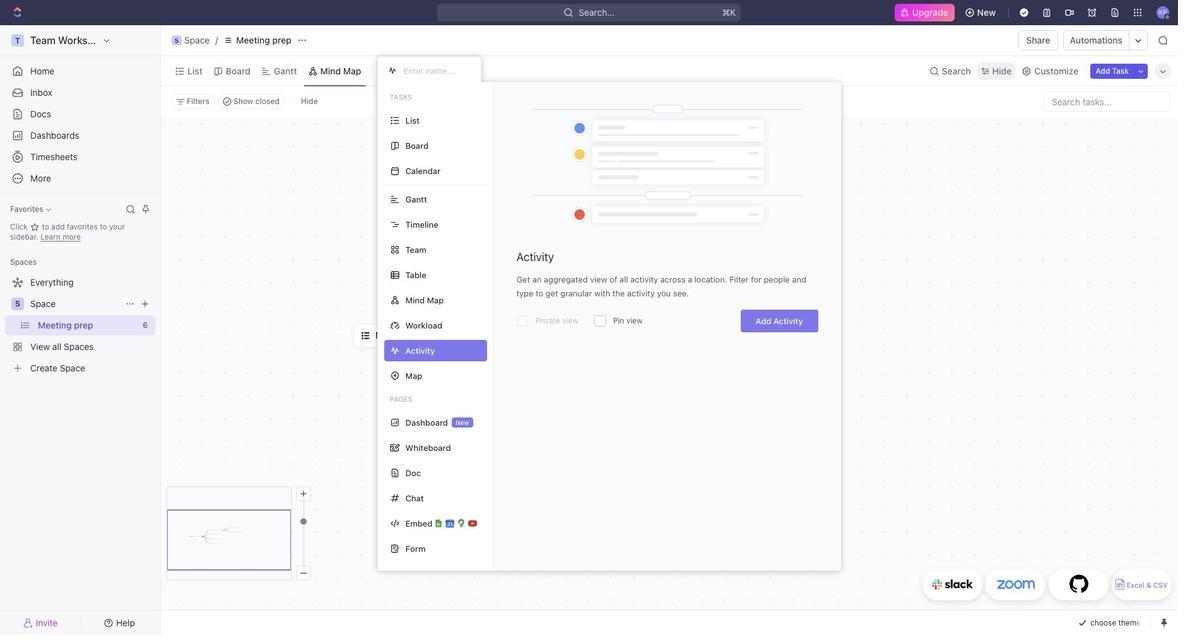 Task type: locate. For each thing, give the bounding box(es) containing it.
0 horizontal spatial mind map
[[320, 65, 361, 76]]

2 horizontal spatial to
[[536, 288, 543, 298]]

granular
[[560, 288, 592, 298]]

prep
[[272, 35, 292, 45]]

s left the /
[[175, 37, 179, 44]]

favorites button
[[5, 202, 56, 217]]

hide right search
[[993, 65, 1012, 76]]

s for s space /
[[175, 37, 179, 44]]

show closed
[[233, 97, 280, 106]]

1 vertical spatial space
[[30, 299, 56, 309]]

gantt down the prep
[[274, 65, 297, 76]]

1 horizontal spatial space
[[184, 35, 210, 45]]

2 vertical spatial map
[[406, 371, 422, 381]]

0 vertical spatial gantt
[[274, 65, 297, 76]]

1 horizontal spatial hide
[[993, 65, 1012, 76]]

space, , element left the /
[[172, 35, 182, 45]]

you
[[657, 288, 671, 298]]

search...
[[579, 7, 615, 18]]

mind map up the workload
[[406, 295, 444, 305]]

1 horizontal spatial s
[[175, 37, 179, 44]]

invite button
[[5, 614, 76, 632]]

0 vertical spatial new
[[977, 7, 996, 18]]

sidebar navigation
[[0, 25, 161, 636]]

board
[[226, 65, 251, 76], [406, 140, 429, 151]]

view up with at the top right
[[590, 274, 607, 285]]

0 horizontal spatial map
[[343, 65, 361, 76]]

1 horizontal spatial list
[[406, 115, 420, 125]]

an
[[532, 274, 542, 285]]

Search tasks... text field
[[1045, 92, 1171, 111]]

2 horizontal spatial view
[[626, 316, 643, 326]]

mind up hide button
[[320, 65, 341, 76]]

2 horizontal spatial map
[[427, 295, 444, 305]]

0 vertical spatial s
[[175, 37, 179, 44]]

activity right all
[[630, 274, 658, 285]]

1 vertical spatial map
[[427, 295, 444, 305]]

0 horizontal spatial s
[[15, 299, 20, 309]]

get
[[546, 288, 558, 298]]

pin
[[613, 316, 624, 326]]

dashboards
[[30, 130, 79, 141]]

space inside the sidebar navigation
[[30, 299, 56, 309]]

home link
[[5, 61, 155, 81]]

map
[[343, 65, 361, 76], [427, 295, 444, 305], [406, 371, 422, 381]]

hide button
[[977, 62, 1016, 80]]

add
[[1096, 66, 1110, 75], [756, 316, 771, 326]]

0 vertical spatial board
[[226, 65, 251, 76]]

1 vertical spatial list
[[406, 115, 420, 125]]

automations button
[[1064, 31, 1129, 50]]

s down spaces at top left
[[15, 299, 20, 309]]

whiteboard
[[406, 443, 451, 453]]

hide right 'closed'
[[301, 97, 318, 106]]

0 horizontal spatial hide
[[301, 97, 318, 106]]

mind down table
[[406, 295, 425, 305]]

show
[[233, 97, 253, 106]]

across
[[660, 274, 686, 285]]

new right dashboard
[[456, 419, 469, 427]]

to left get
[[536, 288, 543, 298]]

share button
[[1019, 30, 1058, 50]]

1 horizontal spatial view
[[590, 274, 607, 285]]

0 horizontal spatial gantt
[[274, 65, 297, 76]]

meeting
[[236, 35, 270, 45]]

view right private
[[562, 316, 579, 326]]

list down s space /
[[187, 65, 203, 76]]

1 horizontal spatial activity
[[774, 316, 803, 326]]

activity up an
[[517, 250, 554, 264]]

0 vertical spatial mind
[[320, 65, 341, 76]]

0 horizontal spatial mind
[[320, 65, 341, 76]]

gantt inside 'link'
[[274, 65, 297, 76]]

0 vertical spatial mind map
[[320, 65, 361, 76]]

0 vertical spatial list
[[187, 65, 203, 76]]

1 vertical spatial add
[[756, 316, 771, 326]]

1 horizontal spatial new
[[977, 7, 996, 18]]

0 vertical spatial space, , element
[[172, 35, 182, 45]]

see.
[[673, 288, 689, 298]]

sidebar.
[[10, 232, 38, 242]]

1 vertical spatial board
[[406, 140, 429, 151]]

add down for
[[756, 316, 771, 326]]

timesheets link
[[5, 147, 155, 167]]

aggregated
[[544, 274, 588, 285]]

s inside navigation
[[15, 299, 20, 309]]

activity down all
[[627, 288, 655, 298]]

space left the /
[[184, 35, 210, 45]]

0 horizontal spatial list
[[187, 65, 203, 76]]

hide
[[993, 65, 1012, 76], [301, 97, 318, 106]]

mind map
[[320, 65, 361, 76], [406, 295, 444, 305]]

for
[[751, 274, 762, 285]]

meeting prep link
[[220, 33, 295, 48]]

mind map up hide button
[[320, 65, 361, 76]]

dashboards link
[[5, 126, 155, 146]]

0 horizontal spatial view
[[562, 316, 579, 326]]

space link
[[30, 294, 120, 314]]

0 vertical spatial space
[[184, 35, 210, 45]]

private
[[536, 316, 560, 326]]

1 horizontal spatial gantt
[[406, 194, 427, 204]]

1 vertical spatial hide
[[301, 97, 318, 106]]

new right the upgrade
[[977, 7, 996, 18]]

1 horizontal spatial mind
[[406, 295, 425, 305]]

gantt up timeline
[[406, 194, 427, 204]]

s for s
[[15, 299, 20, 309]]

1 vertical spatial new
[[456, 419, 469, 427]]

add inside button
[[1096, 66, 1110, 75]]

mind
[[320, 65, 341, 76], [406, 295, 425, 305]]

calendar
[[406, 166, 441, 176]]

inbox
[[30, 87, 52, 98]]

filter
[[730, 274, 749, 285]]

view right pin
[[626, 316, 643, 326]]

timeline
[[406, 219, 439, 229]]

form
[[406, 544, 426, 554]]

add task
[[1096, 66, 1129, 75]]

workload
[[406, 320, 442, 330]]

add for add activity
[[756, 316, 771, 326]]

0 horizontal spatial new
[[456, 419, 469, 427]]

1 vertical spatial mind map
[[406, 295, 444, 305]]

1 vertical spatial gantt
[[406, 194, 427, 204]]

click
[[10, 222, 30, 232]]

search
[[942, 65, 971, 76]]

learn more
[[41, 232, 81, 242]]

view
[[590, 274, 607, 285], [562, 316, 579, 326], [626, 316, 643, 326]]

view inside get an aggregated view of all activity across a location. filter for people and type to get granular with the activity you see.
[[590, 274, 607, 285]]

tasks
[[390, 93, 412, 101]]

type
[[517, 288, 534, 298]]

board up calendar
[[406, 140, 429, 151]]

learn more link
[[41, 232, 81, 242]]

space down spaces at top left
[[30, 299, 56, 309]]

customize button
[[1018, 62, 1083, 80]]

to up learn
[[42, 222, 49, 232]]

invite
[[36, 618, 58, 628]]

s inside s space /
[[175, 37, 179, 44]]

activity
[[630, 274, 658, 285], [627, 288, 655, 298]]

view for pin view
[[626, 316, 643, 326]]

1 vertical spatial space, , element
[[11, 298, 24, 311]]

0 vertical spatial activity
[[517, 250, 554, 264]]

1 vertical spatial activity
[[774, 316, 803, 326]]

activity down and
[[774, 316, 803, 326]]

new
[[977, 7, 996, 18], [456, 419, 469, 427]]

space, , element
[[172, 35, 182, 45], [11, 298, 24, 311]]

list down 'tasks'
[[406, 115, 420, 125]]

add left task
[[1096, 66, 1110, 75]]

space, , element down spaces at top left
[[11, 298, 24, 311]]

0 horizontal spatial board
[[226, 65, 251, 76]]

activity
[[517, 250, 554, 264], [774, 316, 803, 326]]

1 vertical spatial s
[[15, 299, 20, 309]]

1 horizontal spatial board
[[406, 140, 429, 151]]

0 horizontal spatial space
[[30, 299, 56, 309]]

to
[[42, 222, 49, 232], [100, 222, 107, 232], [536, 288, 543, 298]]

s
[[175, 37, 179, 44], [15, 299, 20, 309]]

0 vertical spatial add
[[1096, 66, 1110, 75]]

0 vertical spatial hide
[[993, 65, 1012, 76]]

space
[[184, 35, 210, 45], [30, 299, 56, 309]]

1 horizontal spatial add
[[1096, 66, 1110, 75]]

list
[[187, 65, 203, 76], [406, 115, 420, 125]]

board up show
[[226, 65, 251, 76]]

timesheets
[[30, 151, 77, 162]]

customize
[[1035, 65, 1079, 76]]

0 horizontal spatial space, , element
[[11, 298, 24, 311]]

pin view
[[613, 316, 643, 326]]

to left the your
[[100, 222, 107, 232]]

0 horizontal spatial add
[[756, 316, 771, 326]]

mind map link
[[318, 62, 361, 80]]



Task type: vqa. For each thing, say whether or not it's contained in the screenshot.
in
no



Task type: describe. For each thing, give the bounding box(es) containing it.
/
[[215, 35, 218, 45]]

to add favorites to your sidebar.
[[10, 222, 125, 242]]

meeting prep
[[236, 35, 292, 45]]

csv
[[1154, 582, 1168, 590]]

task
[[1112, 66, 1129, 75]]

upgrade
[[912, 7, 948, 18]]

docs link
[[5, 104, 155, 124]]

automations
[[1070, 35, 1123, 45]]

all
[[620, 274, 628, 285]]

1 horizontal spatial mind map
[[406, 295, 444, 305]]

1 horizontal spatial map
[[406, 371, 422, 381]]

to inside get an aggregated view of all activity across a location. filter for people and type to get granular with the activity you see.
[[536, 288, 543, 298]]

show closed button
[[218, 94, 285, 109]]

list link
[[185, 62, 203, 80]]

excel & csv
[[1127, 582, 1168, 590]]

embed
[[406, 518, 433, 529]]

upgrade link
[[895, 4, 955, 21]]

excel & csv link
[[1112, 569, 1172, 601]]

with
[[594, 288, 610, 298]]

hide inside dropdown button
[[993, 65, 1012, 76]]

pages
[[390, 395, 413, 403]]

dashboard
[[406, 417, 448, 428]]

search button
[[926, 62, 975, 80]]

Enter name... field
[[402, 65, 471, 76]]

inbox link
[[5, 83, 155, 103]]

0 vertical spatial map
[[343, 65, 361, 76]]

⌘k
[[722, 7, 736, 18]]

space, , element inside the sidebar navigation
[[11, 298, 24, 311]]

spaces
[[10, 258, 37, 267]]

more
[[63, 232, 81, 242]]

0 horizontal spatial to
[[42, 222, 49, 232]]

excel
[[1127, 582, 1145, 590]]

board inside 'board' link
[[226, 65, 251, 76]]

team
[[406, 245, 427, 255]]

get an aggregated view of all activity across a location. filter for people and type to get granular with the activity you see.
[[517, 274, 807, 298]]

0 vertical spatial activity
[[630, 274, 658, 285]]

invite user image
[[23, 618, 33, 629]]

a
[[688, 274, 692, 285]]

1 horizontal spatial to
[[100, 222, 107, 232]]

learn
[[41, 232, 61, 242]]

of
[[610, 274, 617, 285]]

private view
[[536, 316, 579, 326]]

s space /
[[175, 35, 218, 45]]

add for add task
[[1096, 66, 1110, 75]]

favorites
[[10, 204, 43, 214]]

table
[[406, 270, 426, 280]]

home
[[30, 66, 54, 76]]

0 horizontal spatial activity
[[517, 250, 554, 264]]

&
[[1147, 582, 1152, 590]]

1 vertical spatial mind
[[406, 295, 425, 305]]

add activity
[[756, 316, 803, 326]]

and
[[792, 274, 807, 285]]

doc
[[406, 468, 421, 478]]

1 vertical spatial activity
[[627, 288, 655, 298]]

view for private view
[[562, 316, 579, 326]]

location.
[[695, 274, 727, 285]]

1 horizontal spatial space, , element
[[172, 35, 182, 45]]

add
[[51, 222, 65, 232]]

people
[[764, 274, 790, 285]]

get
[[517, 274, 530, 285]]

chat
[[406, 493, 424, 503]]

hide button
[[296, 94, 323, 109]]

board link
[[223, 62, 251, 80]]

docs
[[30, 109, 51, 119]]

gantt link
[[271, 62, 297, 80]]

closed
[[255, 97, 280, 106]]

add task button
[[1091, 63, 1134, 79]]

share
[[1026, 35, 1051, 45]]

your
[[109, 222, 125, 232]]

the
[[613, 288, 625, 298]]

new inside button
[[977, 7, 996, 18]]

new button
[[960, 3, 1004, 23]]

favorites
[[67, 222, 98, 232]]

hide inside button
[[301, 97, 318, 106]]



